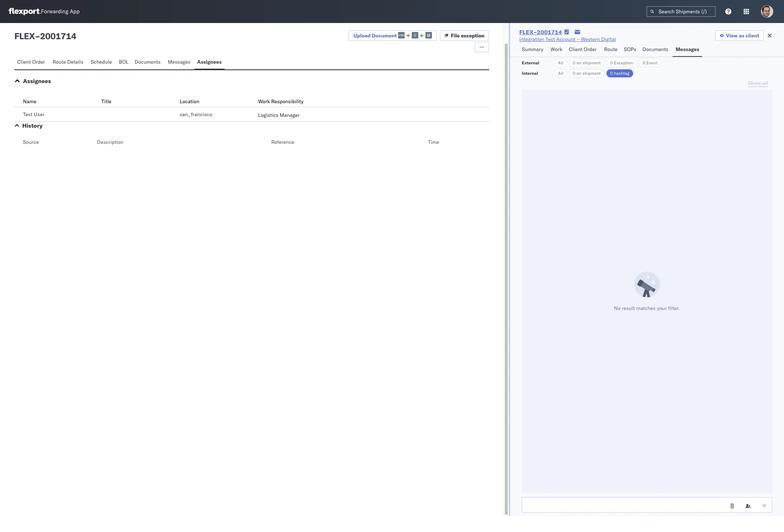Task type: locate. For each thing, give the bounding box(es) containing it.
order down western
[[584, 46, 597, 53]]

1 on from the top
[[577, 60, 582, 65]]

work responsibility
[[258, 98, 304, 105]]

0 horizontal spatial work
[[258, 98, 270, 105]]

assignees button
[[194, 55, 225, 69], [23, 77, 51, 85]]

client down flex on the left top
[[17, 59, 31, 65]]

assignees
[[197, 59, 222, 65], [23, 77, 51, 85]]

2 shipment from the top
[[583, 71, 601, 76]]

1 all from the top
[[559, 60, 564, 65]]

0 vertical spatial messages
[[676, 46, 700, 53]]

0 on shipment down western
[[573, 60, 601, 65]]

0 vertical spatial client order
[[569, 46, 597, 53]]

0 on shipment for 0 exception
[[573, 60, 601, 65]]

1 horizontal spatial documents button
[[640, 43, 674, 57]]

work up the "logistics"
[[258, 98, 270, 105]]

0 vertical spatial work
[[551, 46, 563, 53]]

shipment
[[583, 60, 601, 65], [583, 71, 601, 76]]

client order for client order button to the right
[[569, 46, 597, 53]]

responsibility
[[271, 98, 304, 105]]

2001714 down forwarding app
[[40, 31, 76, 41]]

1 horizontal spatial 2001714
[[538, 28, 563, 36]]

0 vertical spatial 0 on shipment
[[573, 60, 601, 65]]

0 horizontal spatial order
[[32, 59, 45, 65]]

upload document
[[354, 32, 397, 39]]

flexport. image
[[9, 8, 41, 15]]

client order down western
[[569, 46, 597, 53]]

account
[[557, 36, 576, 42]]

0 horizontal spatial client
[[17, 59, 31, 65]]

client down "integration test account - western digital" link
[[569, 46, 583, 53]]

client
[[746, 32, 760, 39]]

1 vertical spatial 0 on shipment
[[573, 71, 601, 76]]

1 vertical spatial on
[[577, 71, 582, 76]]

order for client order button to the right
[[584, 46, 597, 53]]

1 vertical spatial shipment
[[583, 71, 601, 76]]

on
[[577, 60, 582, 65], [577, 71, 582, 76]]

documents button right bol
[[132, 55, 165, 69]]

time
[[429, 139, 440, 145]]

flex-2001714 link
[[520, 28, 563, 36]]

0 on shipment left 0 hashtag on the right top
[[573, 71, 601, 76]]

1 horizontal spatial test
[[546, 36, 556, 42]]

all button
[[555, 59, 568, 67], [555, 69, 568, 78]]

flex-
[[520, 28, 538, 36]]

2 on from the top
[[577, 71, 582, 76]]

0 on shipment for 0 hashtag
[[573, 71, 601, 76]]

1 horizontal spatial assignees
[[197, 59, 222, 65]]

1 vertical spatial client order
[[17, 59, 45, 65]]

0 on shipment
[[573, 60, 601, 65], [573, 71, 601, 76]]

client order button
[[567, 43, 602, 57], [14, 55, 50, 69]]

0 vertical spatial assignees button
[[194, 55, 225, 69]]

upload
[[354, 32, 371, 39]]

0 horizontal spatial messages
[[168, 59, 191, 65]]

test
[[546, 36, 556, 42], [23, 111, 33, 118]]

- left western
[[577, 36, 580, 42]]

order
[[584, 46, 597, 53], [32, 59, 45, 65]]

0 vertical spatial route
[[605, 46, 618, 53]]

test user
[[23, 111, 44, 118]]

name
[[23, 98, 36, 105]]

test left user
[[23, 111, 33, 118]]

documents up event
[[643, 46, 669, 53]]

history
[[22, 122, 43, 129]]

0 vertical spatial on
[[577, 60, 582, 65]]

on for 0 exception
[[577, 60, 582, 65]]

1 horizontal spatial client order
[[569, 46, 597, 53]]

1 horizontal spatial work
[[551, 46, 563, 53]]

1 vertical spatial route
[[53, 59, 66, 65]]

route details
[[53, 59, 83, 65]]

1 0 on shipment from the top
[[573, 60, 601, 65]]

shipment for 0 hashtag
[[583, 71, 601, 76]]

location
[[180, 98, 200, 105]]

1 horizontal spatial -
[[577, 36, 580, 42]]

2001714 up the account
[[538, 28, 563, 36]]

1 vertical spatial all
[[559, 71, 564, 76]]

client order button down western
[[567, 43, 602, 57]]

route
[[605, 46, 618, 53], [53, 59, 66, 65]]

client order down flex on the left top
[[17, 59, 45, 65]]

all for internal
[[559, 71, 564, 76]]

1 vertical spatial order
[[32, 59, 45, 65]]

forwarding app link
[[9, 8, 80, 15]]

1 shipment from the top
[[583, 60, 601, 65]]

bol button
[[116, 55, 132, 69]]

details
[[67, 59, 83, 65]]

route down 'digital'
[[605, 46, 618, 53]]

0 vertical spatial all
[[559, 60, 564, 65]]

route for route details
[[53, 59, 66, 65]]

forwarding app
[[41, 8, 80, 15]]

1 vertical spatial messages
[[168, 59, 191, 65]]

0 horizontal spatial client order button
[[14, 55, 50, 69]]

1 vertical spatial assignees
[[23, 77, 51, 85]]

2 all button from the top
[[555, 69, 568, 78]]

documents right bol button
[[135, 59, 161, 65]]

client order for left client order button
[[17, 59, 45, 65]]

None text field
[[522, 497, 773, 513]]

messages
[[676, 46, 700, 53], [168, 59, 191, 65]]

file exception button
[[440, 30, 490, 41], [440, 30, 490, 41]]

1 horizontal spatial assignees button
[[194, 55, 225, 69]]

order down 'flex - 2001714' at the left top of the page
[[32, 59, 45, 65]]

1 horizontal spatial order
[[584, 46, 597, 53]]

summary button
[[520, 43, 548, 57]]

work down the account
[[551, 46, 563, 53]]

shipment down western
[[583, 60, 601, 65]]

0 horizontal spatial assignees
[[23, 77, 51, 85]]

0 vertical spatial order
[[584, 46, 597, 53]]

0 horizontal spatial messages button
[[165, 55, 194, 69]]

client order button down flex on the left top
[[14, 55, 50, 69]]

work
[[551, 46, 563, 53], [258, 98, 270, 105]]

0 horizontal spatial documents
[[135, 59, 161, 65]]

reference
[[272, 139, 295, 145]]

1 all button from the top
[[555, 59, 568, 67]]

description
[[97, 139, 124, 145]]

0 horizontal spatial test
[[23, 111, 33, 118]]

file exception
[[451, 32, 485, 39]]

forwarding
[[41, 8, 68, 15]]

0 exception
[[611, 60, 634, 65]]

client
[[569, 46, 583, 53], [17, 59, 31, 65]]

shipment left 0 hashtag on the right top
[[583, 71, 601, 76]]

client order
[[569, 46, 597, 53], [17, 59, 45, 65]]

1 vertical spatial client
[[17, 59, 31, 65]]

0 vertical spatial shipment
[[583, 60, 601, 65]]

1 horizontal spatial documents
[[643, 46, 669, 53]]

messages button
[[674, 43, 703, 57], [165, 55, 194, 69]]

work inside button
[[551, 46, 563, 53]]

0 horizontal spatial assignees button
[[23, 77, 51, 85]]

internal
[[522, 71, 539, 76]]

1 vertical spatial documents
[[135, 59, 161, 65]]

test down flex-2001714
[[546, 36, 556, 42]]

0
[[573, 60, 576, 65], [611, 60, 613, 65], [573, 71, 576, 76], [611, 71, 613, 76]]

-
[[35, 31, 40, 41], [577, 36, 580, 42]]

documents
[[643, 46, 669, 53], [135, 59, 161, 65]]

logistics
[[258, 112, 279, 118]]

0 horizontal spatial client order
[[17, 59, 45, 65]]

documents button
[[640, 43, 674, 57], [132, 55, 165, 69]]

digital
[[602, 36, 617, 42]]

- down forwarding app 'link'
[[35, 31, 40, 41]]

flex - 2001714
[[14, 31, 76, 41]]

0 vertical spatial all button
[[555, 59, 568, 67]]

document
[[372, 32, 397, 39]]

0 vertical spatial client
[[569, 46, 583, 53]]

0 horizontal spatial route
[[53, 59, 66, 65]]

2 0 on shipment from the top
[[573, 71, 601, 76]]

1 horizontal spatial route
[[605, 46, 618, 53]]

source
[[23, 139, 39, 145]]

route left details
[[53, 59, 66, 65]]

2001714
[[538, 28, 563, 36], [40, 31, 76, 41]]

2 all from the top
[[559, 71, 564, 76]]

0 vertical spatial test
[[546, 36, 556, 42]]

external
[[522, 60, 540, 65]]

all
[[559, 60, 564, 65], [559, 71, 564, 76]]

1 vertical spatial all button
[[555, 69, 568, 78]]

route details button
[[50, 55, 88, 69]]

documents button up event
[[640, 43, 674, 57]]

route button
[[602, 43, 622, 57]]

1 vertical spatial work
[[258, 98, 270, 105]]

filter.
[[669, 305, 681, 312]]



Task type: vqa. For each thing, say whether or not it's contained in the screenshot.
Upload Document button
yes



Task type: describe. For each thing, give the bounding box(es) containing it.
work for work
[[551, 46, 563, 53]]

0 hashtag
[[611, 71, 630, 76]]

history button
[[22, 122, 43, 129]]

0 horizontal spatial 2001714
[[40, 31, 76, 41]]

1 vertical spatial test
[[23, 111, 33, 118]]

integration test account - western digital link
[[520, 36, 617, 43]]

0 vertical spatial documents
[[643, 46, 669, 53]]

file
[[451, 32, 460, 39]]

all button for internal
[[555, 69, 568, 78]]

5 event
[[643, 60, 658, 65]]

all button for external
[[555, 59, 568, 67]]

test inside "integration test account - western digital" link
[[546, 36, 556, 42]]

0 horizontal spatial documents button
[[132, 55, 165, 69]]

0 horizontal spatial -
[[35, 31, 40, 41]]

no result matches your filter.
[[615, 305, 681, 312]]

flex
[[14, 31, 35, 41]]

view as client button
[[716, 30, 765, 41]]

exception
[[461, 32, 485, 39]]

5
[[643, 60, 646, 65]]

1 vertical spatial assignees button
[[23, 77, 51, 85]]

no
[[615, 305, 621, 312]]

schedule button
[[88, 55, 116, 69]]

matches
[[637, 305, 656, 312]]

summary
[[522, 46, 544, 53]]

app
[[70, 8, 80, 15]]

sops
[[625, 46, 637, 53]]

user
[[34, 111, 44, 118]]

flex-2001714
[[520, 28, 563, 36]]

event
[[647, 60, 658, 65]]

1 horizontal spatial messages
[[676, 46, 700, 53]]

manager
[[280, 112, 300, 118]]

logistics manager
[[258, 112, 300, 118]]

hashtag
[[615, 71, 630, 76]]

as
[[740, 32, 745, 39]]

1 horizontal spatial messages button
[[674, 43, 703, 57]]

title
[[101, 98, 112, 105]]

1 horizontal spatial client order button
[[567, 43, 602, 57]]

your
[[658, 305, 668, 312]]

route for route
[[605, 46, 618, 53]]

san_francisco
[[180, 111, 212, 118]]

0 vertical spatial assignees
[[197, 59, 222, 65]]

bol
[[119, 59, 129, 65]]

Search Shipments (/) text field
[[647, 6, 717, 17]]

view
[[727, 32, 738, 39]]

integration
[[520, 36, 545, 42]]

1 horizontal spatial client
[[569, 46, 583, 53]]

exception
[[615, 60, 634, 65]]

western
[[582, 36, 600, 42]]

integration test account - western digital
[[520, 36, 617, 42]]

work for work responsibility
[[258, 98, 270, 105]]

work button
[[548, 43, 567, 57]]

result
[[622, 305, 636, 312]]

upload document button
[[349, 30, 437, 41]]

order for left client order button
[[32, 59, 45, 65]]

schedule
[[91, 59, 112, 65]]

on for 0 hashtag
[[577, 71, 582, 76]]

- inside "integration test account - western digital" link
[[577, 36, 580, 42]]

sops button
[[622, 43, 640, 57]]

view as client
[[727, 32, 760, 39]]

all for external
[[559, 60, 564, 65]]

shipment for 0 exception
[[583, 60, 601, 65]]



